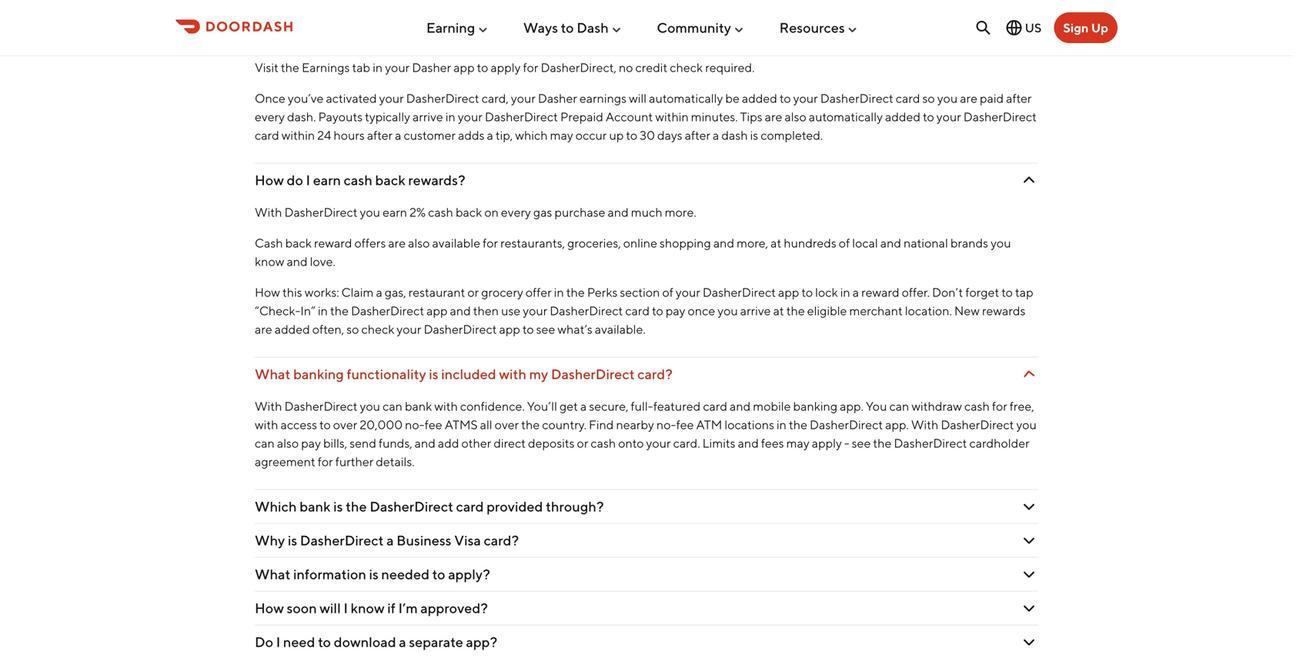Task type: locate. For each thing, give the bounding box(es) containing it.
2 horizontal spatial back
[[456, 205, 482, 219]]

typically
[[365, 109, 410, 124]]

1 horizontal spatial no
[[619, 60, 633, 75]]

1 horizontal spatial reward
[[861, 285, 900, 299]]

what
[[255, 365, 290, 382], [255, 566, 290, 582]]

credit
[[636, 60, 668, 75]]

love.
[[310, 254, 336, 268]]

cash down hours
[[344, 171, 372, 188]]

also up completed.
[[785, 109, 807, 124]]

a down the typically
[[395, 128, 401, 142]]

globe line image
[[1005, 18, 1024, 37]]

1 vertical spatial may
[[786, 436, 810, 450]]

instant
[[363, 27, 407, 43]]

in"
[[300, 303, 316, 318]]

offers
[[355, 235, 386, 250]]

at left eligible
[[773, 303, 784, 318]]

automatically up minutes.
[[649, 91, 723, 105]]

at right the 'more,' on the right top of page
[[771, 235, 782, 250]]

may inside with dasherdirect you can bank with confidence. you'll get a secure, full-featured card and mobile banking app. you can withdraw cash for free, with access to over 20,000 no-fee atms all over the country. find nearby no-fee atm locations in the dasherdirect app. with dasherdirect you can also pay bills, send funds, and add other direct deposits or cash onto your card. limits and fees may apply - see the dasherdirect cardholder agreement for further details.
[[786, 436, 810, 450]]

1 no- from the left
[[405, 417, 425, 432]]

the down further
[[346, 498, 367, 514]]

i
[[312, 27, 316, 43], [306, 171, 310, 188], [344, 600, 348, 616], [276, 633, 280, 650]]

know left if
[[351, 600, 385, 616]]

0 horizontal spatial after
[[367, 128, 393, 142]]

us
[[1025, 20, 1042, 35]]

1 horizontal spatial back
[[375, 171, 405, 188]]

you left paid
[[937, 91, 958, 105]]

within down dash.
[[282, 128, 315, 142]]

app. left you
[[840, 399, 864, 413]]

which
[[515, 128, 548, 142]]

1 vertical spatial back
[[456, 205, 482, 219]]

1 horizontal spatial will
[[629, 91, 647, 105]]

with up 'agreement'
[[255, 399, 282, 413]]

a left 'business'
[[387, 532, 394, 548]]

for down 'on'
[[483, 235, 498, 250]]

0 horizontal spatial access
[[281, 417, 317, 432]]

after down minutes.
[[685, 128, 711, 142]]

access up the earnings
[[319, 27, 361, 43]]

so right often,
[[347, 322, 359, 336]]

1 horizontal spatial with
[[434, 399, 458, 413]]

what for what information is needed to apply?
[[255, 566, 290, 582]]

card? up the full-
[[638, 365, 673, 382]]

check inside how this works: claim a gas, restaurant or grocery offer in the perks section of your dasherdirect app to lock in a reward offer. don't forget to tap "check-in" in the dasherdirect app and then use your dasherdirect card to pay once you arrive at the eligible merchant location. new rewards are added often, so check your dasherdirect app to see what's available.
[[361, 322, 394, 336]]

1 horizontal spatial or
[[577, 436, 588, 450]]

with for confidence.
[[434, 399, 458, 413]]

1 horizontal spatial dasher
[[538, 91, 577, 105]]

in right in" on the left of page
[[318, 303, 328, 318]]

occur
[[576, 128, 607, 142]]

the left perks
[[566, 285, 585, 299]]

secure,
[[589, 399, 629, 413]]

how for how do i earn cash back rewards?
[[255, 171, 284, 188]]

national
[[904, 235, 948, 250]]

1 vertical spatial earn
[[383, 205, 407, 219]]

featured
[[653, 399, 701, 413]]

with for my
[[499, 365, 527, 382]]

with up 'agreement'
[[255, 417, 278, 432]]

5 chevron down image from the top
[[1020, 599, 1038, 617]]

or up then
[[468, 285, 479, 299]]

app. down you
[[885, 417, 909, 432]]

apply inside with dasherdirect you can bank with confidence. you'll get a secure, full-featured card and mobile banking app. you can withdraw cash for free, with access to over 20,000 no-fee atms all over the country. find nearby no-fee atm locations in the dasherdirect app. with dasherdirect you can also pay bills, send funds, and add other direct deposits or cash onto your card. limits and fees may apply - see the dasherdirect cardholder agreement for further details.
[[812, 436, 842, 450]]

dasher up prepaid
[[538, 91, 577, 105]]

and left add
[[415, 436, 436, 450]]

1 vertical spatial see
[[852, 436, 871, 450]]

2 horizontal spatial also
[[785, 109, 807, 124]]

check down gas,
[[361, 322, 394, 336]]

access up 'agreement'
[[281, 417, 317, 432]]

1 vertical spatial will
[[320, 600, 341, 616]]

are right offers
[[388, 235, 406, 250]]

automatically up completed.
[[809, 109, 883, 124]]

0 vertical spatial apply
[[491, 60, 521, 75]]

1 vertical spatial access
[[281, 417, 317, 432]]

once you've activated your dasherdirect card, your dasher earnings will automatically be added to your dasherdirect card so you are paid after every dash. payouts typically arrive in your dasherdirect prepaid account within minutes. tips are also automatically added to your dasherdirect card within 24 hours after a customer adds a tip, which may occur up to 30 days after a dash is completed.
[[255, 91, 1037, 142]]

1 horizontal spatial no-
[[657, 417, 676, 432]]

0 vertical spatial access
[[319, 27, 361, 43]]

0 vertical spatial check
[[670, 60, 703, 75]]

cardholder
[[970, 436, 1030, 450]]

2 what from the top
[[255, 566, 290, 582]]

in up customer
[[446, 109, 456, 124]]

days
[[657, 128, 683, 142]]

paid
[[980, 91, 1004, 105]]

limits
[[703, 436, 736, 450]]

at inside cash back reward offers are also available for restaurants, groceries, online shopping and more, at hundreds of local and national brands you know and love.
[[771, 235, 782, 250]]

functionality
[[347, 365, 426, 382]]

a inside with dasherdirect you can bank with confidence. you'll get a secure, full-featured card and mobile banking app. you can withdraw cash for free, with access to over 20,000 no-fee atms all over the country. find nearby no-fee atm locations in the dasherdirect app. with dasherdirect you can also pay bills, send funds, and add other direct deposits or cash onto your card. limits and fees may apply - see the dasherdirect cardholder agreement for further details.
[[580, 399, 587, 413]]

3 how from the top
[[255, 285, 280, 299]]

1 fee from the left
[[425, 417, 442, 432]]

a right get
[[580, 399, 587, 413]]

so inside once you've activated your dasherdirect card, your dasher earnings will automatically be added to your dasherdirect card so you are paid after every dash. payouts typically arrive in your dasherdirect prepaid account within minutes. tips are also automatically added to your dasherdirect card within 24 hours after a customer adds a tip, which may occur up to 30 days after a dash is completed.
[[923, 91, 935, 105]]

how soon will i know if i'm approved?
[[255, 600, 488, 616]]

2 chevron down image from the top
[[1020, 365, 1038, 383]]

in right lock
[[840, 285, 850, 299]]

over right all
[[495, 417, 519, 432]]

chevron down image for through?
[[1020, 497, 1038, 516]]

up
[[1091, 20, 1109, 35]]

gas,
[[385, 285, 406, 299]]

you inside once you've activated your dasherdirect card, your dasher earnings will automatically be added to your dasherdirect card so you are paid after every dash. payouts typically arrive in your dasherdirect prepaid account within minutes. tips are also automatically added to your dasherdirect card within 24 hours after a customer adds a tip, which may occur up to 30 days after a dash is completed.
[[937, 91, 958, 105]]

for down ways
[[523, 60, 538, 75]]

0 vertical spatial may
[[550, 128, 573, 142]]

1 vertical spatial reward
[[861, 285, 900, 299]]

or down country.
[[577, 436, 588, 450]]

online
[[623, 235, 657, 250]]

of inside how this works: claim a gas, restaurant or grocery offer in the perks section of your dasherdirect app to lock in a reward offer. don't forget to tap "check-in" in the dasherdirect app and then use your dasherdirect card to pay once you arrive at the eligible merchant location. new rewards are added often, so check your dasherdirect app to see what's available.
[[662, 285, 673, 299]]

dasherdirect down withdraw
[[894, 436, 967, 450]]

so left paid
[[923, 91, 935, 105]]

also up 'agreement'
[[277, 436, 299, 450]]

banking inside with dasherdirect you can bank with confidence. you'll get a secure, full-featured card and mobile banking app. you can withdraw cash for free, with access to over 20,000 no-fee atms all over the country. find nearby no-fee atm locations in the dasherdirect app. with dasherdirect you can also pay bills, send funds, and add other direct deposits or cash onto your card. limits and fees may apply - see the dasherdirect cardholder agreement for further details.
[[793, 399, 838, 413]]

pay inside with dasherdirect you can bank with confidence. you'll get a secure, full-featured card and mobile banking app. you can withdraw cash for free, with access to over 20,000 no-fee atms all over the country. find nearby no-fee atm locations in the dasherdirect app. with dasherdirect you can also pay bills, send funds, and add other direct deposits or cash onto your card. limits and fees may apply - see the dasherdirect cardholder agreement for further details.
[[301, 436, 321, 450]]

reward up merchant
[[861, 285, 900, 299]]

1 vertical spatial banking
[[793, 399, 838, 413]]

pay left bills,
[[301, 436, 321, 450]]

0 horizontal spatial also
[[277, 436, 299, 450]]

and left much
[[608, 205, 629, 219]]

0 horizontal spatial fee
[[425, 417, 442, 432]]

know down cash
[[255, 254, 284, 268]]

2 chevron down image from the top
[[1020, 565, 1038, 583]]

how
[[255, 27, 284, 43], [255, 171, 284, 188], [255, 285, 280, 299], [255, 600, 284, 616]]

1 chevron down image from the top
[[1020, 171, 1038, 189]]

do i need to download a separate app?
[[255, 633, 497, 650]]

0 horizontal spatial card?
[[484, 532, 519, 548]]

0 horizontal spatial over
[[333, 417, 357, 432]]

1 horizontal spatial so
[[923, 91, 935, 105]]

3 chevron down image from the top
[[1020, 633, 1038, 651]]

card?
[[638, 365, 673, 382], [484, 532, 519, 548]]

see inside with dasherdirect you can bank with confidence. you'll get a secure, full-featured card and mobile banking app. you can withdraw cash for free, with access to over 20,000 no-fee atms all over the country. find nearby no-fee atm locations in the dasherdirect app. with dasherdirect you can also pay bills, send funds, and add other direct deposits or cash onto your card. limits and fees may apply - see the dasherdirect cardholder agreement for further details.
[[852, 436, 871, 450]]

also
[[785, 109, 807, 124], [408, 235, 430, 250], [277, 436, 299, 450]]

0 vertical spatial or
[[468, 285, 479, 299]]

pay
[[666, 303, 686, 318], [301, 436, 321, 450]]

0 vertical spatial added
[[742, 91, 777, 105]]

0 horizontal spatial reward
[[314, 235, 352, 250]]

1 horizontal spatial added
[[742, 91, 777, 105]]

you
[[866, 399, 887, 413]]

see
[[536, 322, 555, 336], [852, 436, 871, 450]]

how left soon
[[255, 600, 284, 616]]

1 how from the top
[[255, 27, 284, 43]]

dasher down the how can i access instant direct deposits for no fee?
[[412, 60, 451, 75]]

arrive right once
[[740, 303, 771, 318]]

in
[[373, 60, 383, 75], [446, 109, 456, 124], [554, 285, 564, 299], [840, 285, 850, 299], [318, 303, 328, 318], [777, 417, 787, 432]]

1 horizontal spatial of
[[839, 235, 850, 250]]

you inside how this works: claim a gas, restaurant or grocery offer in the perks section of your dasherdirect app to lock in a reward offer. don't forget to tap "check-in" in the dasherdirect app and then use your dasherdirect card to pay once you arrive at the eligible merchant location. new rewards are added often, so check your dasherdirect app to see what's available.
[[718, 303, 738, 318]]

0 vertical spatial with
[[255, 205, 282, 219]]

and right the local
[[880, 235, 901, 250]]

your inside with dasherdirect you can bank with confidence. you'll get a secure, full-featured card and mobile banking app. you can withdraw cash for free, with access to over 20,000 no-fee atms all over the country. find nearby no-fee atm locations in the dasherdirect app. with dasherdirect you can also pay bills, send funds, and add other direct deposits or cash onto your card. limits and fees may apply - see the dasherdirect cardholder agreement for further details.
[[646, 436, 671, 450]]

onto
[[618, 436, 644, 450]]

so inside how this works: claim a gas, restaurant or grocery offer in the perks section of your dasherdirect app to lock in a reward offer. don't forget to tap "check-in" in the dasherdirect app and then use your dasherdirect card to pay once you arrive at the eligible merchant location. new rewards are added often, so check your dasherdirect app to see what's available.
[[347, 322, 359, 336]]

and
[[608, 205, 629, 219], [713, 235, 734, 250], [880, 235, 901, 250], [287, 254, 308, 268], [450, 303, 471, 318], [730, 399, 751, 413], [415, 436, 436, 450], [738, 436, 759, 450]]

4 how from the top
[[255, 600, 284, 616]]

1 vertical spatial at
[[773, 303, 784, 318]]

chevron down image
[[1020, 171, 1038, 189], [1020, 565, 1038, 583], [1020, 633, 1038, 651]]

cash
[[344, 171, 372, 188], [428, 205, 453, 219], [965, 399, 990, 413], [591, 436, 616, 450]]

0 vertical spatial will
[[629, 91, 647, 105]]

0 horizontal spatial or
[[468, 285, 479, 299]]

ways
[[523, 19, 558, 36]]

within
[[655, 109, 689, 124], [282, 128, 315, 142]]

apply
[[491, 60, 521, 75], [812, 436, 842, 450]]

perks
[[587, 285, 618, 299]]

no left credit
[[619, 60, 633, 75]]

earn right do
[[313, 171, 341, 188]]

2 vertical spatial chevron down image
[[1020, 633, 1038, 651]]

hundreds
[[784, 235, 837, 250]]

you up 20,000
[[360, 399, 380, 413]]

0 vertical spatial also
[[785, 109, 807, 124]]

visit
[[255, 60, 279, 75]]

deposits down country.
[[528, 436, 575, 450]]

1 horizontal spatial arrive
[[740, 303, 771, 318]]

grocery
[[481, 285, 523, 299]]

0 horizontal spatial see
[[536, 322, 555, 336]]

how inside how this works: claim a gas, restaurant or grocery offer in the perks section of your dasherdirect app to lock in a reward offer. don't forget to tap "check-in" in the dasherdirect app and then use your dasherdirect card to pay once you arrive at the eligible merchant location. new rewards are added often, so check your dasherdirect app to see what's available.
[[255, 285, 280, 299]]

1 what from the top
[[255, 365, 290, 382]]

1 vertical spatial direct
[[494, 436, 526, 450]]

2 vertical spatial also
[[277, 436, 299, 450]]

every right 'on'
[[501, 205, 531, 219]]

0 vertical spatial bank
[[405, 399, 432, 413]]

1 horizontal spatial pay
[[666, 303, 686, 318]]

0 vertical spatial what
[[255, 365, 290, 382]]

check
[[670, 60, 703, 75], [361, 322, 394, 336]]

in inside once you've activated your dasherdirect card, your dasher earnings will automatically be added to your dasherdirect card so you are paid after every dash. payouts typically arrive in your dasherdirect prepaid account within minutes. tips are also automatically added to your dasherdirect card within 24 hours after a customer adds a tip, which may occur up to 30 days after a dash is completed.
[[446, 109, 456, 124]]

also inside once you've activated your dasherdirect card, your dasher earnings will automatically be added to your dasherdirect card so you are paid after every dash. payouts typically arrive in your dasherdirect prepaid account within minutes. tips are also automatically added to your dasherdirect card within 24 hours after a customer adds a tip, which may occur up to 30 days after a dash is completed.
[[785, 109, 807, 124]]

claim
[[342, 285, 374, 299]]

1 horizontal spatial may
[[786, 436, 810, 450]]

business
[[397, 532, 451, 548]]

sign up
[[1063, 20, 1109, 35]]

0 horizontal spatial may
[[550, 128, 573, 142]]

2 vertical spatial back
[[285, 235, 312, 250]]

within up days
[[655, 109, 689, 124]]

0 vertical spatial app.
[[840, 399, 864, 413]]

in right offer
[[554, 285, 564, 299]]

deposits
[[449, 27, 503, 43], [528, 436, 575, 450]]

more,
[[737, 235, 768, 250]]

no
[[526, 27, 542, 43], [619, 60, 633, 75]]

1 horizontal spatial bank
[[405, 399, 432, 413]]

of right 'section'
[[662, 285, 673, 299]]

shopping
[[660, 235, 711, 250]]

back right cash
[[285, 235, 312, 250]]

1 horizontal spatial app.
[[885, 417, 909, 432]]

cash
[[255, 235, 283, 250]]

0 vertical spatial arrive
[[413, 109, 443, 124]]

direct right instant
[[410, 27, 447, 43]]

1 vertical spatial of
[[662, 285, 673, 299]]

approved?
[[421, 600, 488, 616]]

included
[[441, 365, 496, 382]]

1 vertical spatial added
[[885, 109, 921, 124]]

after right paid
[[1006, 91, 1032, 105]]

1 horizontal spatial deposits
[[528, 436, 575, 450]]

0 horizontal spatial added
[[275, 322, 310, 336]]

0 vertical spatial with
[[499, 365, 527, 382]]

0 vertical spatial pay
[[666, 303, 686, 318]]

every
[[255, 109, 285, 124], [501, 205, 531, 219]]

1 horizontal spatial also
[[408, 235, 430, 250]]

reward up the love. at left
[[314, 235, 352, 250]]

over up bills,
[[333, 417, 357, 432]]

1 vertical spatial know
[[351, 600, 385, 616]]

which bank is the dasherdirect card provided through?
[[255, 498, 604, 514]]

what down the ""check-"
[[255, 365, 290, 382]]

of
[[839, 235, 850, 250], [662, 285, 673, 299]]

dasherdirect up -
[[810, 417, 883, 432]]

with down withdraw
[[911, 417, 939, 432]]

are inside cash back reward offers are also available for restaurants, groceries, online shopping and more, at hundreds of local and national brands you know and love.
[[388, 235, 406, 250]]

1 vertical spatial dasher
[[538, 91, 577, 105]]

0 vertical spatial see
[[536, 322, 555, 336]]

deposits up visit the earnings tab in your dasher app to apply for dasherdirect, no credit check required.
[[449, 27, 503, 43]]

0 vertical spatial chevron down image
[[1020, 171, 1038, 189]]

1 horizontal spatial direct
[[494, 436, 526, 450]]

to
[[561, 19, 574, 36], [477, 60, 488, 75], [780, 91, 791, 105], [923, 109, 934, 124], [626, 128, 637, 142], [802, 285, 813, 299], [1002, 285, 1013, 299], [652, 303, 663, 318], [523, 322, 534, 336], [319, 417, 331, 432], [432, 566, 445, 582], [318, 633, 331, 650]]

dasher inside once you've activated your dasherdirect card, your dasher earnings will automatically be added to your dasherdirect card so you are paid after every dash. payouts typically arrive in your dasherdirect prepaid account within minutes. tips are also automatically added to your dasherdirect card within 24 hours after a customer adds a tip, which may occur up to 30 days after a dash is completed.
[[538, 91, 577, 105]]

0 vertical spatial deposits
[[449, 27, 503, 43]]

after
[[1006, 91, 1032, 105], [367, 128, 393, 142], [685, 128, 711, 142]]

the right visit
[[281, 60, 299, 75]]

at inside how this works: claim a gas, restaurant or grocery offer in the perks section of your dasherdirect app to lock in a reward offer. don't forget to tap "check-in" in the dasherdirect app and then use your dasherdirect card to pay once you arrive at the eligible merchant location. new rewards are added often, so check your dasherdirect app to see what's available.
[[773, 303, 784, 318]]

fee up card.
[[676, 417, 694, 432]]

earn
[[313, 171, 341, 188], [383, 205, 407, 219]]

no- up funds, at the left
[[405, 417, 425, 432]]

brands
[[951, 235, 988, 250]]

0 vertical spatial reward
[[314, 235, 352, 250]]

also down 2%
[[408, 235, 430, 250]]

0 vertical spatial no
[[526, 27, 542, 43]]

fee?
[[545, 27, 572, 43]]

1 vertical spatial deposits
[[528, 436, 575, 450]]

do
[[287, 171, 303, 188]]

0 vertical spatial dasher
[[412, 60, 451, 75]]

a
[[395, 128, 401, 142], [487, 128, 493, 142], [713, 128, 719, 142], [376, 285, 382, 299], [853, 285, 859, 299], [580, 399, 587, 413], [387, 532, 394, 548], [399, 633, 406, 650]]

chevron down image
[[1020, 26, 1038, 44], [1020, 365, 1038, 383], [1020, 497, 1038, 516], [1020, 531, 1038, 549], [1020, 599, 1038, 617]]

will inside once you've activated your dasherdirect card, your dasher earnings will automatically be added to your dasherdirect card so you are paid after every dash. payouts typically arrive in your dasherdirect prepaid account within minutes. tips are also automatically added to your dasherdirect card within 24 hours after a customer adds a tip, which may occur up to 30 days after a dash is completed.
[[629, 91, 647, 105]]

you right brands on the top of page
[[991, 235, 1011, 250]]

i'm
[[398, 600, 418, 616]]

section
[[620, 285, 660, 299]]

bank right which
[[300, 498, 331, 514]]

community
[[657, 19, 731, 36]]

apply up card,
[[491, 60, 521, 75]]

2 how from the top
[[255, 171, 284, 188]]

don't
[[932, 285, 963, 299]]

you
[[937, 91, 958, 105], [360, 205, 380, 219], [991, 235, 1011, 250], [718, 303, 738, 318], [360, 399, 380, 413], [1016, 417, 1037, 432]]

0 vertical spatial at
[[771, 235, 782, 250]]

over
[[333, 417, 357, 432], [495, 417, 519, 432]]

dasherdirect up completed.
[[820, 91, 894, 105]]

0 horizontal spatial will
[[320, 600, 341, 616]]

0 horizontal spatial so
[[347, 322, 359, 336]]

at
[[771, 235, 782, 250], [773, 303, 784, 318]]

minutes.
[[691, 109, 738, 124]]

1 vertical spatial apply
[[812, 436, 842, 450]]

access inside with dasherdirect you can bank with confidence. you'll get a secure, full-featured card and mobile banking app. you can withdraw cash for free, with access to over 20,000 no-fee atms all over the country. find nearby no-fee atm locations in the dasherdirect app. with dasherdirect you can also pay bills, send funds, and add other direct deposits or cash onto your card. limits and fees may apply - see the dasherdirect cardholder agreement for further details.
[[281, 417, 317, 432]]

1 horizontal spatial banking
[[793, 399, 838, 413]]

1 vertical spatial card?
[[484, 532, 519, 548]]

are down the ""check-"
[[255, 322, 272, 336]]

works:
[[305, 285, 339, 299]]

1 vertical spatial within
[[282, 128, 315, 142]]

on
[[484, 205, 499, 219]]

free,
[[1010, 399, 1034, 413]]

you up offers
[[360, 205, 380, 219]]

bank up funds, at the left
[[405, 399, 432, 413]]

are right tips
[[765, 109, 782, 124]]

what down why
[[255, 566, 290, 582]]

earn for cash
[[313, 171, 341, 188]]

1 vertical spatial chevron down image
[[1020, 565, 1038, 583]]

3 chevron down image from the top
[[1020, 497, 1038, 516]]

0 horizontal spatial dasher
[[412, 60, 451, 75]]

with dasherdirect you can bank with confidence. you'll get a secure, full-featured card and mobile banking app. you can withdraw cash for free, with access to over 20,000 no-fee atms all over the country. find nearby no-fee atm locations in the dasherdirect app. with dasherdirect you can also pay bills, send funds, and add other direct deposits or cash onto your card. limits and fees may apply - see the dasherdirect cardholder agreement for further details.
[[255, 399, 1037, 469]]

payouts
[[318, 109, 363, 124]]

pay left once
[[666, 303, 686, 318]]

1 chevron down image from the top
[[1020, 26, 1038, 44]]

once
[[255, 91, 285, 105]]

0 horizontal spatial earn
[[313, 171, 341, 188]]

will up account
[[629, 91, 647, 105]]

0 horizontal spatial of
[[662, 285, 673, 299]]

know inside cash back reward offers are also available for restaurants, groceries, online shopping and more, at hundreds of local and national brands you know and love.
[[255, 254, 284, 268]]

1 vertical spatial pay
[[301, 436, 321, 450]]

dasherdirect up which
[[485, 109, 558, 124]]

0 horizontal spatial deposits
[[449, 27, 503, 43]]

sign
[[1063, 20, 1089, 35]]

0 horizontal spatial back
[[285, 235, 312, 250]]

0 vertical spatial automatically
[[649, 91, 723, 105]]

1 vertical spatial automatically
[[809, 109, 883, 124]]

no left fee?
[[526, 27, 542, 43]]

much
[[631, 205, 663, 219]]

1 vertical spatial no
[[619, 60, 633, 75]]

0 horizontal spatial apply
[[491, 60, 521, 75]]

can up 'agreement'
[[255, 436, 275, 450]]



Task type: vqa. For each thing, say whether or not it's contained in the screenshot.
the Meet in the People from all walks of life deliver with DoorDash. Meet Özgür.
no



Task type: describe. For each thing, give the bounding box(es) containing it.
the up often,
[[330, 303, 349, 318]]

are left paid
[[960, 91, 978, 105]]

0 vertical spatial direct
[[410, 27, 447, 43]]

with for with dasherdirect you can bank with confidence. you'll get a secure, full-featured card and mobile banking app. you can withdraw cash for free, with access to over 20,000 no-fee atms all over the country. find nearby no-fee atm locations in the dasherdirect app. with dasherdirect you can also pay bills, send funds, and add other direct deposits or cash onto your card. limits and fees may apply - see the dasherdirect cardholder agreement for further details.
[[255, 399, 282, 413]]

how for how can i access instant direct deposits for no fee?
[[255, 27, 284, 43]]

earning link
[[426, 13, 489, 42]]

cash down find
[[591, 436, 616, 450]]

merchant
[[849, 303, 903, 318]]

rewards
[[982, 303, 1026, 318]]

atms
[[445, 417, 478, 432]]

also inside with dasherdirect you can bank with confidence. you'll get a secure, full-featured card and mobile banking app. you can withdraw cash for free, with access to over 20,000 no-fee atms all over the country. find nearby no-fee atm locations in the dasherdirect app. with dasherdirect you can also pay bills, send funds, and add other direct deposits or cash onto your card. limits and fees may apply - see the dasherdirect cardholder agreement for further details.
[[277, 436, 299, 450]]

for left ways
[[505, 27, 523, 43]]

restaurant
[[409, 285, 465, 299]]

more.
[[665, 205, 696, 219]]

up
[[609, 128, 624, 142]]

lock
[[815, 285, 838, 299]]

back inside cash back reward offers are also available for restaurants, groceries, online shopping and more, at hundreds of local and national brands you know and love.
[[285, 235, 312, 250]]

what information is needed to apply?
[[255, 566, 490, 582]]

needed
[[381, 566, 430, 582]]

restaurants,
[[500, 235, 565, 250]]

dasherdirect up bills,
[[284, 399, 358, 413]]

apply?
[[448, 566, 490, 582]]

added inside how this works: claim a gas, restaurant or grocery offer in the perks section of your dasherdirect app to lock in a reward offer. don't forget to tap "check-in" in the dasherdirect app and then use your dasherdirect card to pay once you arrive at the eligible merchant location. new rewards are added often, so check your dasherdirect app to see what's available.
[[275, 322, 310, 336]]

direct inside with dasherdirect you can bank with confidence. you'll get a secure, full-featured card and mobile banking app. you can withdraw cash for free, with access to over 20,000 no-fee atms all over the country. find nearby no-fee atm locations in the dasherdirect app. with dasherdirect you can also pay bills, send funds, and add other direct deposits or cash onto your card. limits and fees may apply - see the dasherdirect cardholder agreement for further details.
[[494, 436, 526, 450]]

arrive inside once you've activated your dasherdirect card, your dasher earnings will automatically be added to your dasherdirect card so you are paid after every dash. payouts typically arrive in your dasherdirect prepaid account within minutes. tips are also automatically added to your dasherdirect card within 24 hours after a customer adds a tip, which may occur up to 30 days after a dash is completed.
[[413, 109, 443, 124]]

available
[[432, 235, 480, 250]]

0 vertical spatial card?
[[638, 365, 673, 382]]

tips
[[740, 109, 763, 124]]

are inside how this works: claim a gas, restaurant or grocery offer in the perks section of your dasherdirect app to lock in a reward offer. don't forget to tap "check-in" in the dasherdirect app and then use your dasherdirect card to pay once you arrive at the eligible merchant location. new rewards are added often, so check your dasherdirect app to see what's available.
[[255, 322, 272, 336]]

provided
[[487, 498, 543, 514]]

or inside how this works: claim a gas, restaurant or grocery offer in the perks section of your dasherdirect app to lock in a reward offer. don't forget to tap "check-in" in the dasherdirect app and then use your dasherdirect card to pay once you arrive at the eligible merchant location. new rewards are added often, so check your dasherdirect app to see what's available.
[[468, 285, 479, 299]]

0 horizontal spatial bank
[[300, 498, 331, 514]]

reward inside how this works: claim a gas, restaurant or grocery offer in the perks section of your dasherdirect app to lock in a reward offer. don't forget to tap "check-in" in the dasherdirect app and then use your dasherdirect card to pay once you arrive at the eligible merchant location. new rewards are added often, so check your dasherdirect app to see what's available.
[[861, 285, 900, 299]]

this
[[283, 285, 302, 299]]

is right why
[[288, 532, 297, 548]]

you'll
[[527, 399, 557, 413]]

completed.
[[761, 128, 823, 142]]

1 horizontal spatial within
[[655, 109, 689, 124]]

dash.
[[287, 109, 316, 124]]

a left the tip,
[[487, 128, 493, 142]]

the right -
[[873, 436, 892, 450]]

1 horizontal spatial access
[[319, 27, 361, 43]]

app down the earning link
[[454, 60, 475, 75]]

dasherdirect down then
[[424, 322, 497, 336]]

once
[[688, 303, 715, 318]]

cash right withdraw
[[965, 399, 990, 413]]

rewards?
[[408, 171, 465, 188]]

bank inside with dasherdirect you can bank with confidence. you'll get a secure, full-featured card and mobile banking app. you can withdraw cash for free, with access to over 20,000 no-fee atms all over the country. find nearby no-fee atm locations in the dasherdirect app. with dasherdirect you can also pay bills, send funds, and add other direct deposits or cash onto your card. limits and fees may apply - see the dasherdirect cardholder agreement for further details.
[[405, 399, 432, 413]]

full-
[[631, 399, 653, 413]]

for inside cash back reward offers are also available for restaurants, groceries, online shopping and more, at hundreds of local and national brands you know and love.
[[483, 235, 498, 250]]

dasherdirect up information
[[300, 532, 384, 548]]

required.
[[705, 60, 755, 75]]

the down mobile
[[789, 417, 808, 432]]

eligible
[[807, 303, 847, 318]]

for left the free,
[[992, 399, 1007, 413]]

through?
[[546, 498, 604, 514]]

chevron down image for for
[[1020, 26, 1038, 44]]

account
[[606, 109, 653, 124]]

or inside with dasherdirect you can bank with confidence. you'll get a secure, full-featured card and mobile banking app. you can withdraw cash for free, with access to over 20,000 no-fee atms all over the country. find nearby no-fee atm locations in the dasherdirect app. with dasherdirect you can also pay bills, send funds, and add other direct deposits or cash onto your card. limits and fees may apply - see the dasherdirect cardholder agreement for further details.
[[577, 436, 588, 450]]

and left the 'more,' on the right top of page
[[713, 235, 734, 250]]

mobile
[[753, 399, 791, 413]]

can up 20,000
[[383, 399, 403, 413]]

is down further
[[333, 498, 343, 514]]

why is dasherdirect a business visa card?
[[255, 532, 519, 548]]

what for what banking functionality is included with my dasherdirect card?
[[255, 365, 290, 382]]

2 vertical spatial with
[[911, 417, 939, 432]]

in inside with dasherdirect you can bank with confidence. you'll get a secure, full-featured card and mobile banking app. you can withdraw cash for free, with access to over 20,000 no-fee atms all over the country. find nearby no-fee atm locations in the dasherdirect app. with dasherdirect you can also pay bills, send funds, and add other direct deposits or cash onto your card. limits and fees may apply - see the dasherdirect cardholder agreement for further details.
[[777, 417, 787, 432]]

sign up button
[[1054, 12, 1118, 43]]

1 over from the left
[[333, 417, 357, 432]]

1 horizontal spatial automatically
[[809, 109, 883, 124]]

is left included
[[429, 365, 438, 382]]

offer.
[[902, 285, 930, 299]]

for down bills,
[[318, 454, 333, 469]]

0 horizontal spatial with
[[255, 417, 278, 432]]

what's
[[558, 322, 593, 336]]

app left lock
[[778, 285, 799, 299]]

30
[[640, 128, 655, 142]]

can right you
[[889, 399, 909, 413]]

dasherdirect down do
[[284, 205, 358, 219]]

how this works: claim a gas, restaurant or grocery offer in the perks section of your dasherdirect app to lock in a reward offer. don't forget to tap "check-in" in the dasherdirect app and then use your dasherdirect card to pay once you arrive at the eligible merchant location. new rewards are added often, so check your dasherdirect app to see what's available.
[[255, 285, 1034, 336]]

earnings
[[580, 91, 627, 105]]

you've
[[288, 91, 324, 105]]

need
[[283, 633, 315, 650]]

funds,
[[379, 436, 412, 450]]

1 horizontal spatial know
[[351, 600, 385, 616]]

of inside cash back reward offers are also available for restaurants, groceries, online shopping and more, at hundreds of local and national brands you know and love.
[[839, 235, 850, 250]]

0 horizontal spatial banking
[[293, 365, 344, 382]]

hours
[[334, 128, 365, 142]]

send
[[350, 436, 376, 450]]

2 fee from the left
[[676, 417, 694, 432]]

the left eligible
[[787, 303, 805, 318]]

local
[[852, 235, 878, 250]]

and down locations
[[738, 436, 759, 450]]

you down the free,
[[1016, 417, 1037, 432]]

soon
[[287, 600, 317, 616]]

dasherdirect,
[[541, 60, 617, 75]]

resources
[[780, 19, 845, 36]]

and up locations
[[730, 399, 751, 413]]

earning
[[426, 19, 475, 36]]

further
[[335, 454, 374, 469]]

every inside once you've activated your dasherdirect card, your dasher earnings will automatically be added to your dasherdirect card so you are paid after every dash. payouts typically arrive in your dasherdirect prepaid account within minutes. tips are also automatically added to your dasherdirect card within 24 hours after a customer adds a tip, which may occur up to 30 days after a dash is completed.
[[255, 109, 285, 124]]

4 chevron down image from the top
[[1020, 531, 1038, 549]]

visa
[[454, 532, 481, 548]]

2 horizontal spatial after
[[1006, 91, 1032, 105]]

how do i earn cash back rewards?
[[255, 171, 465, 188]]

locations
[[725, 417, 774, 432]]

separate
[[409, 633, 463, 650]]

often,
[[312, 322, 344, 336]]

tap
[[1015, 285, 1034, 299]]

app?
[[466, 633, 497, 650]]

card inside with dasherdirect you can bank with confidence. you'll get a secure, full-featured card and mobile banking app. you can withdraw cash for free, with access to over 20,000 no-fee atms all over the country. find nearby no-fee atm locations in the dasherdirect app. with dasherdirect you can also pay bills, send funds, and add other direct deposits or cash onto your card. limits and fees may apply - see the dasherdirect cardholder agreement for further details.
[[703, 399, 727, 413]]

1 horizontal spatial after
[[685, 128, 711, 142]]

dash
[[577, 19, 609, 36]]

a down minutes.
[[713, 128, 719, 142]]

activated
[[326, 91, 377, 105]]

ways to dash
[[523, 19, 609, 36]]

1 horizontal spatial every
[[501, 205, 531, 219]]

customer
[[404, 128, 456, 142]]

0 horizontal spatial no
[[526, 27, 542, 43]]

1 vertical spatial app.
[[885, 417, 909, 432]]

visit the earnings tab in your dasher app to apply for dasherdirect, no credit check required.
[[255, 60, 755, 75]]

chevron down image for separate
[[1020, 633, 1038, 651]]

cash back reward offers are also available for restaurants, groceries, online shopping and more, at hundreds of local and national brands you know and love.
[[255, 235, 1011, 268]]

nearby
[[616, 417, 654, 432]]

my
[[529, 365, 548, 382]]

prepaid
[[560, 109, 603, 124]]

reward inside cash back reward offers are also available for restaurants, groceries, online shopping and more, at hundreds of local and national brands you know and love.
[[314, 235, 352, 250]]

is inside once you've activated your dasherdirect card, your dasher earnings will automatically be added to your dasherdirect card so you are paid after every dash. payouts typically arrive in your dasherdirect prepaid account within minutes. tips are also automatically added to your dasherdirect card within 24 hours after a customer adds a tip, which may occur up to 30 days after a dash is completed.
[[750, 128, 758, 142]]

agreement
[[255, 454, 315, 469]]

and inside how this works: claim a gas, restaurant or grocery offer in the perks section of your dasherdirect app to lock in a reward offer. don't forget to tap "check-in" in the dasherdirect app and then use your dasherdirect card to pay once you arrive at the eligible merchant location. new rewards are added often, so check your dasherdirect app to see what's available.
[[450, 303, 471, 318]]

dasherdirect up customer
[[406, 91, 479, 105]]

is left needed
[[369, 566, 379, 582]]

dasherdirect down paid
[[964, 109, 1037, 124]]

2 horizontal spatial added
[[885, 109, 921, 124]]

tip,
[[496, 128, 513, 142]]

also inside cash back reward offers are also available for restaurants, groceries, online shopping and more, at hundreds of local and national brands you know and love.
[[408, 235, 430, 250]]

chevron down image for dasherdirect
[[1020, 365, 1038, 383]]

in right tab
[[373, 60, 383, 75]]

you inside cash back reward offers are also available for restaurants, groceries, online shopping and more, at hundreds of local and national brands you know and love.
[[991, 235, 1011, 250]]

arrive inside how this works: claim a gas, restaurant or grocery offer in the perks section of your dasherdirect app to lock in a reward offer. don't forget to tap "check-in" in the dasherdirect app and then use your dasherdirect card to pay once you arrive at the eligible merchant location. new rewards are added often, so check your dasherdirect app to see what's available.
[[740, 303, 771, 318]]

pay inside how this works: claim a gas, restaurant or grocery offer in the perks section of your dasherdirect app to lock in a reward offer. don't forget to tap "check-in" in the dasherdirect app and then use your dasherdirect card to pay once you arrive at the eligible merchant location. new rewards are added often, so check your dasherdirect app to see what's available.
[[666, 303, 686, 318]]

a left gas,
[[376, 285, 382, 299]]

0 horizontal spatial automatically
[[649, 91, 723, 105]]

see inside how this works: claim a gas, restaurant or grocery offer in the perks section of your dasherdirect app to lock in a reward offer. don't forget to tap "check-in" in the dasherdirect app and then use your dasherdirect card to pay once you arrive at the eligible merchant location. new rewards are added often, so check your dasherdirect app to see what's available.
[[536, 322, 555, 336]]

2 no- from the left
[[657, 417, 676, 432]]

details.
[[376, 454, 415, 469]]

dasherdirect up "what's"
[[550, 303, 623, 318]]

card inside how this works: claim a gas, restaurant or grocery offer in the perks section of your dasherdirect app to lock in a reward offer. don't forget to tap "check-in" in the dasherdirect app and then use your dasherdirect card to pay once you arrive at the eligible merchant location. new rewards are added often, so check your dasherdirect app to see what's available.
[[625, 303, 650, 318]]

chevron down image for rewards?
[[1020, 171, 1038, 189]]

how for how soon will i know if i'm approved?
[[255, 600, 284, 616]]

2 over from the left
[[495, 417, 519, 432]]

dasherdirect up once
[[703, 285, 776, 299]]

gas
[[533, 205, 552, 219]]

with for with dasherdirect you earn 2% cash back on every gas purchase and much more.
[[255, 205, 282, 219]]

do
[[255, 633, 273, 650]]

available.
[[595, 322, 646, 336]]

country.
[[542, 417, 587, 432]]

app down restaurant
[[427, 303, 448, 318]]

earn for 2%
[[383, 205, 407, 219]]

offer
[[526, 285, 552, 299]]

can up the earnings
[[287, 27, 309, 43]]

a up merchant
[[853, 285, 859, 299]]

0 horizontal spatial within
[[282, 128, 315, 142]]

app down use
[[499, 322, 520, 336]]

earnings
[[302, 60, 350, 75]]

card,
[[482, 91, 509, 105]]

if
[[387, 600, 396, 616]]

bills,
[[323, 436, 347, 450]]

cash right 2%
[[428, 205, 453, 219]]

1 horizontal spatial check
[[670, 60, 703, 75]]

to inside with dasherdirect you can bank with confidence. you'll get a secure, full-featured card and mobile banking app. you can withdraw cash for free, with access to over 20,000 no-fee atms all over the country. find nearby no-fee atm locations in the dasherdirect app. with dasherdirect you can also pay bills, send funds, and add other direct deposits or cash onto your card. limits and fees may apply - see the dasherdirect cardholder agreement for further details.
[[319, 417, 331, 432]]

how for how this works: claim a gas, restaurant or grocery offer in the perks section of your dasherdirect app to lock in a reward offer. don't forget to tap "check-in" in the dasherdirect app and then use your dasherdirect card to pay once you arrive at the eligible merchant location. new rewards are added often, so check your dasherdirect app to see what's available.
[[255, 285, 280, 299]]

chevron down image for approved?
[[1020, 599, 1038, 617]]

other
[[461, 436, 491, 450]]

dasherdirect up secure,
[[551, 365, 635, 382]]

dasherdirect up 'business'
[[370, 498, 453, 514]]

the down the 'you'll' on the bottom left of page
[[521, 417, 540, 432]]

adds
[[458, 128, 485, 142]]

and left the love. at left
[[287, 254, 308, 268]]

dasherdirect up "cardholder"
[[941, 417, 1014, 432]]

deposits inside with dasherdirect you can bank with confidence. you'll get a secure, full-featured card and mobile banking app. you can withdraw cash for free, with access to over 20,000 no-fee atms all over the country. find nearby no-fee atm locations in the dasherdirect app. with dasherdirect you can also pay bills, send funds, and add other direct deposits or cash onto your card. limits and fees may apply - see the dasherdirect cardholder agreement for further details.
[[528, 436, 575, 450]]

may inside once you've activated your dasherdirect card, your dasher earnings will automatically be added to your dasherdirect card so you are paid after every dash. payouts typically arrive in your dasherdirect prepaid account within minutes. tips are also automatically added to your dasherdirect card within 24 hours after a customer adds a tip, which may occur up to 30 days after a dash is completed.
[[550, 128, 573, 142]]

dasherdirect down gas,
[[351, 303, 424, 318]]

which
[[255, 498, 297, 514]]

a left separate
[[399, 633, 406, 650]]



